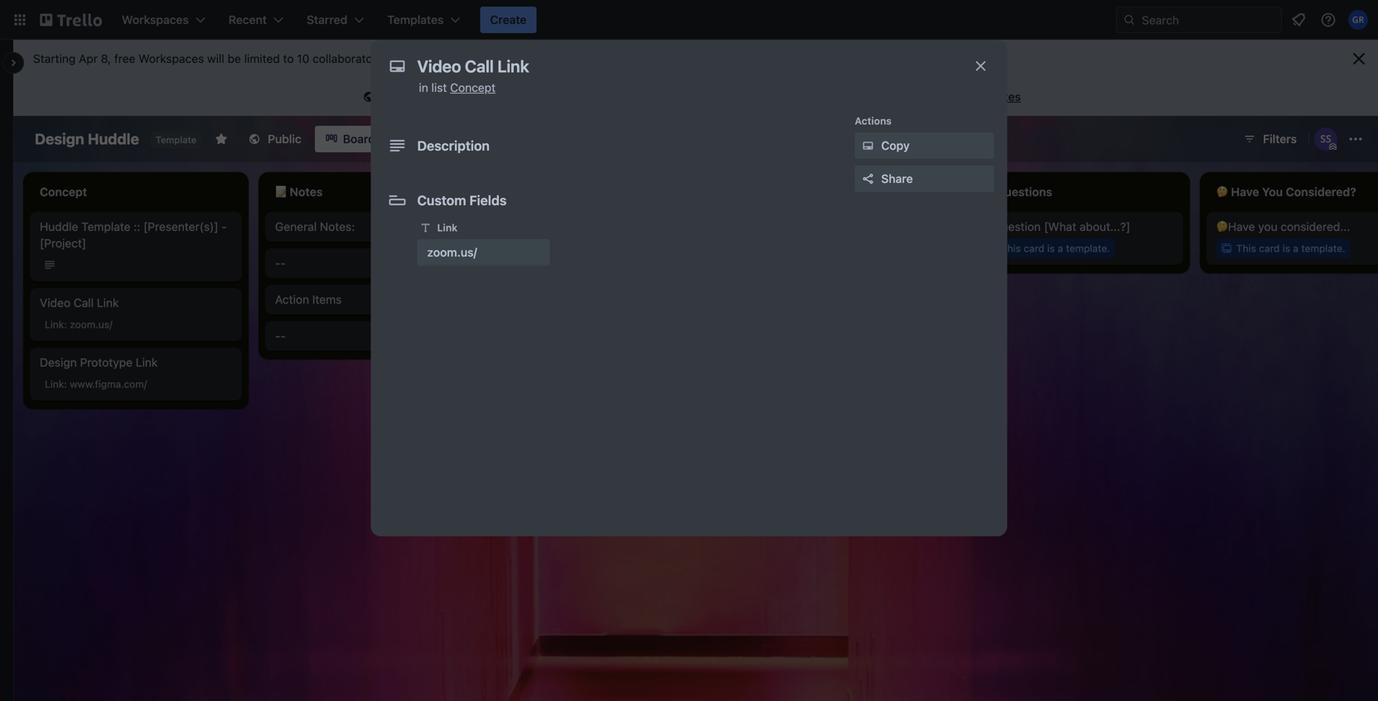 Task type: describe. For each thing, give the bounding box(es) containing it.
open information menu image
[[1320, 12, 1337, 28]]

[presenter(s)]
[[143, 220, 218, 234]]

1 template. from the left
[[595, 243, 639, 254]]

1 this card is a template. from the left
[[530, 243, 639, 254]]

concept link
[[450, 81, 496, 94]]

: for video
[[64, 319, 67, 331]]

be
[[228, 52, 241, 65]]

link inside video call link link
[[97, 296, 119, 310]]

www.figma.com/
[[70, 379, 147, 390]]

greg robinson (gregrobinson96) image
[[1348, 10, 1368, 30]]

show menu image
[[1348, 131, 1364, 148]]

copy
[[881, 139, 910, 152]]

0 horizontal spatial zoom.us/
[[70, 319, 112, 331]]

Board name text field
[[27, 126, 147, 152]]

considered...
[[1281, 220, 1350, 234]]

apr
[[79, 52, 98, 65]]

link for link : www.figma.com/
[[45, 379, 64, 390]]

🤔have
[[1217, 220, 1255, 234]]

0 notifications image
[[1289, 10, 1309, 30]]

public
[[427, 90, 460, 104]]

3 template. from the left
[[1301, 243, 1346, 254]]

action items
[[275, 293, 342, 307]]

custom fields
[[417, 193, 507, 208]]

limits
[[554, 52, 582, 65]]

starting apr 8, free workspaces will be limited to 10 collaborators. learn more about collaborator limits
[[33, 52, 582, 65]]

0 horizontal spatial sm image
[[417, 220, 434, 236]]

in
[[419, 81, 428, 94]]

1 vertical spatial to
[[654, 90, 665, 104]]

[what
[[1044, 220, 1077, 234]]

concept
[[450, 81, 496, 94]]

template inside huddle template :: [presenter(s)] - [project]
[[81, 220, 130, 234]]

[project]
[[40, 237, 86, 250]]

explore more templates link
[[882, 84, 1031, 110]]

the
[[589, 90, 607, 104]]

about
[[453, 52, 484, 65]]

general notes:
[[275, 220, 355, 234]]

create button
[[480, 7, 537, 33]]

collaborator
[[487, 52, 551, 65]]

you
[[1258, 220, 1278, 234]]

design huddle
[[35, 130, 139, 148]]

on
[[573, 90, 586, 104]]

general
[[275, 220, 317, 234]]

sm image
[[360, 90, 377, 106]]

🙋question
[[981, 220, 1041, 234]]

🤔have you considered... link
[[1217, 219, 1378, 235]]

link inside design prototype link link
[[136, 356, 158, 370]]

share
[[881, 172, 913, 186]]

anyone
[[531, 90, 570, 104]]

-- for first -- link from the top of the page
[[275, 256, 286, 270]]

workspaces
[[139, 52, 204, 65]]

general notes: link
[[275, 219, 467, 235]]

share button
[[855, 166, 994, 192]]

link for link : zoom.us/
[[45, 319, 64, 331]]

10
[[297, 52, 309, 65]]

-- for first -- link from the bottom of the page
[[275, 329, 286, 343]]

explore
[[892, 90, 932, 104]]

collaborators.
[[313, 52, 386, 65]]

1 card from the left
[[553, 243, 574, 254]]

design for design huddle
[[35, 130, 84, 148]]

🙋question [what about...?]
[[981, 220, 1131, 234]]

copy.
[[668, 90, 697, 104]]

limited
[[244, 52, 280, 65]]

fields
[[469, 193, 507, 208]]

filters button
[[1238, 126, 1302, 152]]

filters
[[1263, 132, 1297, 146]]

customize views image
[[464, 131, 481, 148]]

board
[[343, 132, 375, 146]]

stu smith (stusmith18) image
[[1314, 128, 1338, 151]]

huddle inside text box
[[88, 130, 139, 148]]

8,
[[101, 52, 111, 65]]

table
[[417, 132, 446, 146]]

2 -- link from the top
[[275, 328, 467, 345]]

Search field
[[1136, 7, 1281, 32]]

board link
[[315, 126, 385, 152]]

primary element
[[0, 0, 1378, 40]]

🙋question [what about...?] link
[[981, 219, 1174, 235]]



Task type: vqa. For each thing, say whether or not it's contained in the screenshot.
Design Huddle text field
yes



Task type: locate. For each thing, give the bounding box(es) containing it.
0 vertical spatial -- link
[[275, 255, 467, 272]]

video
[[40, 296, 70, 310]]

1 horizontal spatial huddle
[[88, 130, 139, 148]]

video call link link
[[40, 295, 232, 312]]

public
[[268, 132, 301, 146]]

2 -- from the top
[[275, 329, 286, 343]]

template
[[156, 135, 196, 145], [81, 220, 130, 234]]

2 horizontal spatial this card is a template.
[[1237, 243, 1346, 254]]

1 horizontal spatial to
[[654, 90, 665, 104]]

1 vertical spatial more
[[935, 90, 964, 104]]

template left ::
[[81, 220, 130, 234]]

0 horizontal spatial to
[[283, 52, 294, 65]]

design
[[35, 130, 84, 148], [40, 356, 77, 370]]

link : www.figma.com/
[[45, 379, 147, 390]]

action
[[275, 293, 309, 307]]

this
[[380, 90, 403, 104], [530, 243, 550, 254], [1001, 243, 1021, 254], [1237, 243, 1256, 254]]

2 card from the left
[[1024, 243, 1045, 254]]

🤔have you considered...
[[1217, 220, 1350, 234]]

zoom.us/ down custom fields
[[427, 246, 477, 259]]

table link
[[389, 126, 456, 152]]

0 horizontal spatial template.
[[595, 243, 639, 254]]

0 horizontal spatial template
[[81, 220, 130, 234]]

zoom.us/
[[427, 246, 477, 259], [70, 319, 112, 331]]

- inside huddle template :: [presenter(s)] - [project]
[[221, 220, 227, 234]]

custom
[[417, 193, 466, 208]]

3 this card is a template. from the left
[[1237, 243, 1346, 254]]

1 : from the top
[[64, 319, 67, 331]]

public button
[[238, 126, 311, 152]]

::
[[134, 220, 140, 234]]

0 vertical spatial more
[[422, 52, 450, 65]]

design for design prototype link
[[40, 356, 77, 370]]

0 horizontal spatial this card is a template.
[[530, 243, 639, 254]]

1 horizontal spatial template
[[156, 135, 196, 145]]

-- up the action
[[275, 256, 286, 270]]

sm image down custom
[[417, 220, 434, 236]]

sm image inside copy link
[[860, 138, 876, 154]]

huddle
[[88, 130, 139, 148], [40, 220, 78, 234]]

None text field
[[409, 51, 956, 81]]

: for design
[[64, 379, 67, 390]]

link down design prototype link
[[45, 379, 64, 390]]

design prototype link link
[[40, 355, 232, 371]]

2 horizontal spatial card
[[1259, 243, 1280, 254]]

1 horizontal spatial this card is a template.
[[1001, 243, 1110, 254]]

1 horizontal spatial more
[[935, 90, 964, 104]]

about...?]
[[1080, 220, 1131, 234]]

huddle inside huddle template :: [presenter(s)] - [project]
[[40, 220, 78, 234]]

0 vertical spatial to
[[283, 52, 294, 65]]

2 template. from the left
[[1066, 243, 1110, 254]]

1 -- link from the top
[[275, 255, 467, 272]]

0 vertical spatial --
[[275, 256, 286, 270]]

1 vertical spatial design
[[40, 356, 77, 370]]

a
[[418, 90, 424, 104], [587, 243, 593, 254], [1058, 243, 1063, 254], [1293, 243, 1299, 254]]

0 vertical spatial design
[[35, 130, 84, 148]]

starting
[[33, 52, 76, 65]]

0 vertical spatial :
[[64, 319, 67, 331]]

design down link : zoom.us/
[[40, 356, 77, 370]]

1 vertical spatial :
[[64, 379, 67, 390]]

to left copy.
[[654, 90, 665, 104]]

2 : from the top
[[64, 379, 67, 390]]

link right prototype
[[136, 356, 158, 370]]

0 vertical spatial zoom.us/
[[427, 246, 477, 259]]

1 vertical spatial -- link
[[275, 328, 467, 345]]

design prototype link
[[40, 356, 158, 370]]

3 card from the left
[[1259, 243, 1280, 254]]

to
[[283, 52, 294, 65], [654, 90, 665, 104]]

templates
[[967, 90, 1021, 104]]

template.
[[595, 243, 639, 254], [1066, 243, 1110, 254], [1301, 243, 1346, 254]]

-- link up action items link
[[275, 255, 467, 272]]

huddle down 8,
[[88, 130, 139, 148]]

link down custom
[[437, 222, 458, 234]]

0 horizontal spatial card
[[553, 243, 574, 254]]

0 horizontal spatial more
[[422, 52, 450, 65]]

zoom.us/ down call
[[70, 319, 112, 331]]

for
[[513, 90, 528, 104]]

-- link
[[275, 255, 467, 272], [275, 328, 467, 345]]

: down design prototype link
[[64, 379, 67, 390]]

create
[[490, 13, 527, 27]]

to left 10
[[283, 52, 294, 65]]

call
[[74, 296, 94, 310]]

prototype
[[80, 356, 133, 370]]

link for link
[[437, 222, 458, 234]]

items
[[312, 293, 342, 307]]

card
[[553, 243, 574, 254], [1024, 243, 1045, 254], [1259, 243, 1280, 254]]

1 -- from the top
[[275, 256, 286, 270]]

this card is a template.
[[530, 243, 639, 254], [1001, 243, 1110, 254], [1237, 243, 1346, 254]]

link
[[437, 222, 458, 234], [97, 296, 119, 310], [45, 319, 64, 331], [136, 356, 158, 370], [45, 379, 64, 390]]

more right explore
[[935, 90, 964, 104]]

internet
[[610, 90, 651, 104]]

1 vertical spatial zoom.us/
[[70, 319, 112, 331]]

this is a public template for anyone on the internet to copy.
[[380, 90, 697, 104]]

--
[[275, 256, 286, 270], [275, 329, 286, 343]]

:
[[64, 319, 67, 331], [64, 379, 67, 390]]

2 horizontal spatial template.
[[1301, 243, 1346, 254]]

actions
[[855, 115, 892, 127]]

1 horizontal spatial zoom.us/
[[427, 246, 477, 259]]

action items link
[[275, 292, 467, 308]]

1 vertical spatial template
[[81, 220, 130, 234]]

learn
[[389, 52, 419, 65]]

1 vertical spatial huddle
[[40, 220, 78, 234]]

notes:
[[320, 220, 355, 234]]

link right call
[[97, 296, 119, 310]]

huddle template :: [presenter(s)] - [project]
[[40, 220, 227, 250]]

list
[[431, 81, 447, 94]]

video call link
[[40, 296, 119, 310]]

0 vertical spatial template
[[156, 135, 196, 145]]

template left 'star or unstar board' image
[[156, 135, 196, 145]]

learn more about collaborator limits link
[[389, 52, 582, 65]]

free
[[114, 52, 135, 65]]

star or unstar board image
[[215, 133, 228, 146]]

sm image down actions
[[860, 138, 876, 154]]

2 this card is a template. from the left
[[1001, 243, 1110, 254]]

0 horizontal spatial huddle
[[40, 220, 78, 234]]

1 horizontal spatial template.
[[1066, 243, 1110, 254]]

design down starting
[[35, 130, 84, 148]]

1 vertical spatial --
[[275, 329, 286, 343]]

design inside text box
[[35, 130, 84, 148]]

-
[[221, 220, 227, 234], [275, 256, 280, 270], [280, 256, 286, 270], [275, 329, 280, 343], [280, 329, 286, 343]]

search image
[[1123, 13, 1136, 27]]

link : zoom.us/
[[45, 319, 112, 331]]

-- down the action
[[275, 329, 286, 343]]

huddle template :: [presenter(s)] - [project] link
[[40, 219, 232, 252]]

1 horizontal spatial card
[[1024, 243, 1045, 254]]

copy link
[[855, 133, 994, 159]]

in list concept
[[419, 81, 496, 94]]

explore more templates
[[892, 90, 1021, 104]]

is
[[406, 90, 415, 104], [577, 243, 584, 254], [1047, 243, 1055, 254], [1283, 243, 1290, 254]]

0 vertical spatial huddle
[[88, 130, 139, 148]]

huddle up [project]
[[40, 220, 78, 234]]

will
[[207, 52, 224, 65]]

sm image
[[860, 138, 876, 154], [417, 220, 434, 236]]

more up list on the top of page
[[422, 52, 450, 65]]

link down video
[[45, 319, 64, 331]]

template
[[463, 90, 510, 104]]

0 vertical spatial sm image
[[860, 138, 876, 154]]

: down video
[[64, 319, 67, 331]]

-- link down action items link
[[275, 328, 467, 345]]

description
[[417, 138, 490, 154]]

1 vertical spatial sm image
[[417, 220, 434, 236]]

1 horizontal spatial sm image
[[860, 138, 876, 154]]



